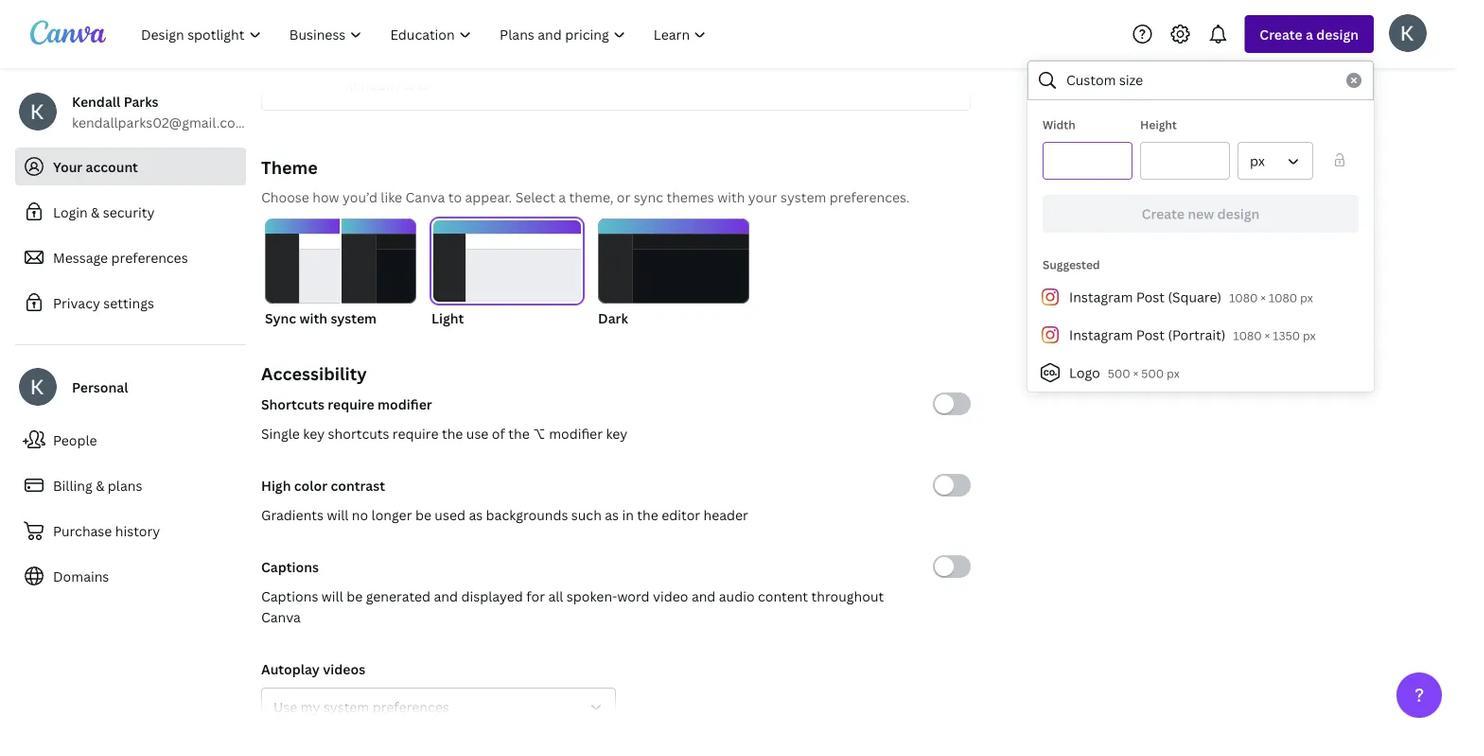 Task type: locate. For each thing, give the bounding box(es) containing it.
0 horizontal spatial parks
[[124, 92, 159, 110]]

of
[[492, 424, 505, 442]]

require up the shortcuts
[[328, 395, 374, 413]]

spoken-
[[567, 587, 617, 605]]

1080 inside instagram post (portrait) 1080 × 1350 px
[[1234, 328, 1262, 344]]

your
[[748, 188, 778, 206]]

1 vertical spatial require
[[393, 424, 439, 442]]

Light button
[[432, 219, 583, 328]]

use my system preferences
[[274, 698, 449, 716]]

backgrounds
[[486, 506, 568, 524]]

system for sync with system
[[331, 309, 377, 327]]

1 vertical spatial a
[[559, 188, 566, 206]]

in
[[622, 506, 634, 524]]

0 vertical spatial canva
[[406, 188, 445, 206]]

videos
[[323, 660, 365, 678]]

kendall up your account
[[72, 92, 121, 110]]

light
[[432, 309, 464, 327]]

1 horizontal spatial be
[[415, 506, 431, 524]]

as
[[469, 506, 483, 524], [605, 506, 619, 524]]

settings
[[103, 294, 154, 312]]

0 vertical spatial system
[[781, 188, 827, 206]]

& right login
[[91, 203, 100, 221]]

0 vertical spatial &
[[91, 203, 100, 221]]

the
[[442, 424, 463, 442], [508, 424, 530, 442], [637, 506, 658, 524]]

the left ⌥
[[508, 424, 530, 442]]

1 horizontal spatial with
[[718, 188, 745, 206]]

create left new
[[1142, 205, 1185, 223]]

0 vertical spatial design
[[1317, 25, 1359, 43]]

the left use
[[442, 424, 463, 442]]

message
[[53, 248, 108, 266]]

0 vertical spatial ×
[[1261, 290, 1266, 306]]

billing & plans
[[53, 477, 142, 494]]

personal
[[72, 378, 128, 396]]

1 horizontal spatial design
[[1317, 25, 1359, 43]]

single
[[261, 424, 300, 442]]

list containing instagram post (square)
[[1028, 278, 1374, 392]]

system right my
[[324, 698, 369, 716]]

1 vertical spatial be
[[347, 587, 363, 605]]

will
[[327, 506, 349, 524], [322, 587, 343, 605]]

system up accessibility
[[331, 309, 377, 327]]

video
[[653, 587, 688, 605]]

0 horizontal spatial as
[[469, 506, 483, 524]]

design for create a design
[[1317, 25, 1359, 43]]

1 instagram from the top
[[1069, 288, 1133, 306]]

& left plans
[[96, 477, 105, 494]]

kendall
[[345, 75, 393, 93], [72, 92, 121, 110]]

0 vertical spatial with
[[718, 188, 745, 206]]

like
[[381, 188, 402, 206]]

will left no
[[327, 506, 349, 524]]

1 horizontal spatial create
[[1260, 25, 1303, 43]]

logo 500 × 500 px
[[1069, 364, 1180, 382]]

1 horizontal spatial preferences
[[373, 698, 449, 716]]

captions for captions will be generated and displayed for all spoken-word video and audio content throughout canva
[[261, 587, 318, 605]]

1 vertical spatial post
[[1136, 326, 1165, 344]]

1 vertical spatial canva
[[261, 608, 301, 626]]

system
[[781, 188, 827, 206], [331, 309, 377, 327], [324, 698, 369, 716]]

× inside logo 500 × 500 px
[[1133, 366, 1139, 381]]

domains link
[[15, 557, 246, 595]]

design for create new design
[[1218, 205, 1260, 223]]

1 horizontal spatial 500
[[1142, 366, 1164, 381]]

1 horizontal spatial parks
[[396, 75, 431, 93]]

kendall inside kendall parks kendallparks02@gmail.com
[[72, 92, 121, 110]]

parks inside kendall parks kendallparks02@gmail.com
[[124, 92, 159, 110]]

modifier right ⌥
[[549, 424, 603, 442]]

× for (square)
[[1261, 290, 1266, 306]]

system right the your
[[781, 188, 827, 206]]

will left generated
[[322, 587, 343, 605]]

500 right logo
[[1108, 366, 1131, 381]]

0 vertical spatial captions
[[261, 558, 319, 576]]

2 captions from the top
[[261, 587, 318, 605]]

instagram down suggested
[[1069, 288, 1133, 306]]

px inside logo 500 × 500 px
[[1167, 366, 1180, 381]]

purchase
[[53, 522, 112, 540]]

1 vertical spatial preferences
[[373, 698, 449, 716]]

people link
[[15, 421, 246, 459]]

1 horizontal spatial key
[[606, 424, 628, 442]]

instagram for instagram post (portrait)
[[1069, 326, 1133, 344]]

parks up kendallparks02@gmail.com at the top left of the page
[[124, 92, 159, 110]]

canva
[[406, 188, 445, 206], [261, 608, 301, 626]]

with
[[718, 188, 745, 206], [299, 309, 327, 327]]

require
[[328, 395, 374, 413], [393, 424, 439, 442]]

0 vertical spatial require
[[328, 395, 374, 413]]

2 vertical spatial system
[[324, 698, 369, 716]]

0 horizontal spatial kendall
[[72, 92, 121, 110]]

create a design
[[1260, 25, 1359, 43]]

account
[[86, 158, 138, 176]]

with right sync
[[299, 309, 327, 327]]

post for (portrait)
[[1136, 326, 1165, 344]]

1 as from the left
[[469, 506, 483, 524]]

1 post from the top
[[1136, 288, 1165, 306]]

0 horizontal spatial require
[[328, 395, 374, 413]]

0 horizontal spatial 500
[[1108, 366, 1131, 381]]

Use my system preferences button
[[261, 688, 616, 726]]

modifier
[[378, 395, 432, 413], [549, 424, 603, 442]]

1 horizontal spatial kendall
[[345, 75, 393, 93]]

1 horizontal spatial canva
[[406, 188, 445, 206]]

require right the shortcuts
[[393, 424, 439, 442]]

kendall for kendall parks kendallparks02@gmail.com
[[72, 92, 121, 110]]

× left 1350
[[1265, 328, 1270, 344]]

design inside the create new design "button"
[[1218, 205, 1260, 223]]

× right (square)
[[1261, 290, 1266, 306]]

gradients
[[261, 506, 324, 524]]

design
[[1317, 25, 1359, 43], [1218, 205, 1260, 223]]

0 horizontal spatial and
[[434, 587, 458, 605]]

canva left to
[[406, 188, 445, 206]]

0 vertical spatial be
[[415, 506, 431, 524]]

captions down gradients
[[261, 558, 319, 576]]

instagram up logo
[[1069, 326, 1133, 344]]

× right logo
[[1133, 366, 1139, 381]]

parks down top level navigation element
[[396, 75, 431, 93]]

1 vertical spatial ×
[[1265, 328, 1270, 344]]

1 horizontal spatial and
[[692, 587, 716, 605]]

create up search search field
[[1260, 25, 1303, 43]]

captions up autoplay
[[261, 587, 318, 605]]

be
[[415, 506, 431, 524], [347, 587, 363, 605]]

0 horizontal spatial design
[[1218, 205, 1260, 223]]

the right in
[[637, 506, 658, 524]]

design right new
[[1218, 205, 1260, 223]]

0 horizontal spatial a
[[559, 188, 566, 206]]

privacy settings
[[53, 294, 154, 312]]

2 key from the left
[[606, 424, 628, 442]]

design inside create a design dropdown button
[[1317, 25, 1359, 43]]

captions inside captions will be generated and displayed for all spoken-word video and audio content throughout canva
[[261, 587, 318, 605]]

system for use my system preferences
[[324, 698, 369, 716]]

0 vertical spatial will
[[327, 506, 349, 524]]

1 captions from the top
[[261, 558, 319, 576]]

1 vertical spatial create
[[1142, 205, 1185, 223]]

1 vertical spatial instagram
[[1069, 326, 1133, 344]]

canva inside theme choose how you'd like canva to appear. select a theme, or sync themes with your system preferences.
[[406, 188, 445, 206]]

create inside "button"
[[1142, 205, 1185, 223]]

suggested
[[1043, 257, 1100, 273]]

2 instagram from the top
[[1069, 326, 1133, 344]]

key right ⌥
[[606, 424, 628, 442]]

0 vertical spatial post
[[1136, 288, 1165, 306]]

will for be
[[322, 587, 343, 605]]

as left in
[[605, 506, 619, 524]]

0 horizontal spatial the
[[442, 424, 463, 442]]

design left kendall parks image
[[1317, 25, 1359, 43]]

editor
[[662, 506, 700, 524]]

0 horizontal spatial be
[[347, 587, 363, 605]]

0 horizontal spatial key
[[303, 424, 325, 442]]

kendall parks kendallparks02@gmail.com
[[72, 92, 247, 131]]

0 vertical spatial a
[[1306, 25, 1314, 43]]

create for create new design
[[1142, 205, 1185, 223]]

preferences
[[111, 248, 188, 266], [373, 698, 449, 716]]

500
[[1108, 366, 1131, 381], [1142, 366, 1164, 381]]

& inside login & security link
[[91, 203, 100, 221]]

and right video
[[692, 587, 716, 605]]

1 vertical spatial with
[[299, 309, 327, 327]]

1 500 from the left
[[1108, 366, 1131, 381]]

× inside instagram post (square) 1080 × 1080 px
[[1261, 290, 1266, 306]]

2 vertical spatial ×
[[1133, 366, 1139, 381]]

high color contrast
[[261, 477, 385, 494]]

key
[[303, 424, 325, 442], [606, 424, 628, 442]]

with left the your
[[718, 188, 745, 206]]

list
[[1028, 278, 1374, 392]]

color
[[294, 477, 328, 494]]

1080 left 1350
[[1234, 328, 1262, 344]]

Search search field
[[1067, 62, 1335, 98]]

× inside instagram post (portrait) 1080 × 1350 px
[[1265, 328, 1270, 344]]

kendall down top level navigation element
[[345, 75, 393, 93]]

and
[[434, 587, 458, 605], [692, 587, 716, 605]]

post left (square)
[[1136, 288, 1165, 306]]

parks
[[396, 75, 431, 93], [124, 92, 159, 110]]

1 vertical spatial &
[[96, 477, 105, 494]]

1 horizontal spatial modifier
[[549, 424, 603, 442]]

create a design button
[[1245, 15, 1374, 53]]

captions
[[261, 558, 319, 576], [261, 587, 318, 605]]

will inside captions will be generated and displayed for all spoken-word video and audio content throughout canva
[[322, 587, 343, 605]]

1 vertical spatial design
[[1218, 205, 1260, 223]]

post
[[1136, 288, 1165, 306], [1136, 326, 1165, 344]]

security
[[103, 203, 155, 221]]

500 down instagram post (portrait) 1080 × 1350 px
[[1142, 366, 1164, 381]]

gradients will no longer be used as backgrounds such as in the editor header
[[261, 506, 749, 524]]

system inside button
[[324, 698, 369, 716]]

1 horizontal spatial as
[[605, 506, 619, 524]]

1 vertical spatial captions
[[261, 587, 318, 605]]

a inside theme choose how you'd like canva to appear. select a theme, or sync themes with your system preferences.
[[559, 188, 566, 206]]

2 post from the top
[[1136, 326, 1165, 344]]

post up logo 500 × 500 px
[[1136, 326, 1165, 344]]

px
[[1250, 152, 1265, 170], [1300, 290, 1313, 306], [1303, 328, 1316, 344], [1167, 366, 1180, 381]]

1080 for instagram post (square)
[[1229, 290, 1258, 306]]

2 horizontal spatial the
[[637, 506, 658, 524]]

and left displayed
[[434, 587, 458, 605]]

theme
[[261, 156, 318, 179]]

1 horizontal spatial a
[[1306, 25, 1314, 43]]

used
[[435, 506, 466, 524]]

0 vertical spatial create
[[1260, 25, 1303, 43]]

contrast
[[331, 477, 385, 494]]

be inside captions will be generated and displayed for all spoken-word video and audio content throughout canva
[[347, 587, 363, 605]]

0 vertical spatial modifier
[[378, 395, 432, 413]]

& inside the billing & plans link
[[96, 477, 105, 494]]

1 vertical spatial system
[[331, 309, 377, 327]]

system inside button
[[331, 309, 377, 327]]

modifier up single key shortcuts require the use of the ⌥ modifier key
[[378, 395, 432, 413]]

canva up autoplay
[[261, 608, 301, 626]]

kendallparks02@gmail.com
[[72, 113, 247, 131]]

domains
[[53, 567, 109, 585]]

1080 right (square)
[[1229, 290, 1258, 306]]

be left generated
[[347, 587, 363, 605]]

0 horizontal spatial with
[[299, 309, 327, 327]]

0 vertical spatial preferences
[[111, 248, 188, 266]]

accessibility
[[261, 362, 367, 385]]

0 vertical spatial instagram
[[1069, 288, 1133, 306]]

as right used
[[469, 506, 483, 524]]

key right 'single' on the bottom left of page
[[303, 424, 325, 442]]

be left used
[[415, 506, 431, 524]]

1080
[[1229, 290, 1258, 306], [1269, 290, 1298, 306], [1234, 328, 1262, 344]]

0 horizontal spatial canva
[[261, 608, 301, 626]]

create inside dropdown button
[[1260, 25, 1303, 43]]

0 horizontal spatial create
[[1142, 205, 1185, 223]]

1 vertical spatial will
[[322, 587, 343, 605]]

×
[[1261, 290, 1266, 306], [1265, 328, 1270, 344], [1133, 366, 1139, 381]]



Task type: describe. For each thing, give the bounding box(es) containing it.
& for login
[[91, 203, 100, 221]]

appear.
[[465, 188, 512, 206]]

create new design
[[1142, 205, 1260, 223]]

plans
[[108, 477, 142, 494]]

post for (square)
[[1136, 288, 1165, 306]]

new
[[1188, 205, 1214, 223]]

px inside button
[[1250, 152, 1265, 170]]

for
[[526, 587, 545, 605]]

Width number field
[[1055, 143, 1121, 179]]

parks for kendall parks
[[396, 75, 431, 93]]

message preferences link
[[15, 238, 246, 276]]

⌥
[[533, 424, 546, 442]]

displayed
[[461, 587, 523, 605]]

Units: px button
[[1238, 142, 1314, 180]]

no
[[352, 506, 368, 524]]

purchase history
[[53, 522, 160, 540]]

preferences inside button
[[373, 698, 449, 716]]

purchase history link
[[15, 512, 246, 550]]

autoplay videos
[[261, 660, 365, 678]]

px inside instagram post (square) 1080 × 1080 px
[[1300, 290, 1313, 306]]

word
[[617, 587, 650, 605]]

instagram for instagram post (square)
[[1069, 288, 1133, 306]]

top level navigation element
[[129, 15, 722, 53]]

1 horizontal spatial require
[[393, 424, 439, 442]]

logo
[[1069, 364, 1100, 382]]

sync
[[265, 309, 296, 327]]

kendall parks
[[345, 75, 431, 93]]

to
[[448, 188, 462, 206]]

parks for kendall parks kendallparks02@gmail.com
[[124, 92, 159, 110]]

use
[[466, 424, 489, 442]]

preferences.
[[830, 188, 910, 206]]

kendall for kendall parks
[[345, 75, 393, 93]]

create for create a design
[[1260, 25, 1303, 43]]

height
[[1140, 117, 1177, 132]]

(portrait)
[[1168, 326, 1226, 344]]

1080 for instagram post (portrait)
[[1234, 328, 1262, 344]]

select
[[515, 188, 555, 206]]

message preferences
[[53, 248, 188, 266]]

billing
[[53, 477, 92, 494]]

Sync with system button
[[265, 219, 416, 328]]

throughout
[[812, 587, 884, 605]]

captions for captions
[[261, 558, 319, 576]]

shortcuts
[[328, 424, 389, 442]]

1350
[[1273, 328, 1300, 344]]

0 horizontal spatial modifier
[[378, 395, 432, 413]]

high
[[261, 477, 291, 494]]

login & security link
[[15, 193, 246, 231]]

1 and from the left
[[434, 587, 458, 605]]

your account link
[[15, 148, 246, 185]]

shortcuts require modifier
[[261, 395, 432, 413]]

header
[[704, 506, 749, 524]]

system inside theme choose how you'd like canva to appear. select a theme, or sync themes with your system preferences.
[[781, 188, 827, 206]]

people
[[53, 431, 97, 449]]

1080 up 1350
[[1269, 290, 1298, 306]]

& for billing
[[96, 477, 105, 494]]

my
[[301, 698, 320, 716]]

with inside button
[[299, 309, 327, 327]]

such
[[571, 506, 602, 524]]

canva inside captions will be generated and displayed for all spoken-word video and audio content throughout canva
[[261, 608, 301, 626]]

px inside instagram post (portrait) 1080 × 1350 px
[[1303, 328, 1316, 344]]

instagram post (portrait) 1080 × 1350 px
[[1069, 326, 1316, 344]]

single key shortcuts require the use of the ⌥ modifier key
[[261, 424, 628, 442]]

2 500 from the left
[[1142, 366, 1164, 381]]

with inside theme choose how you'd like canva to appear. select a theme, or sync themes with your system preferences.
[[718, 188, 745, 206]]

content
[[758, 587, 808, 605]]

shortcuts
[[261, 395, 325, 413]]

generated
[[366, 587, 431, 605]]

theme choose how you'd like canva to appear. select a theme, or sync themes with your system preferences.
[[261, 156, 910, 206]]

Dark button
[[598, 219, 750, 328]]

dark
[[598, 309, 628, 327]]

you'd
[[343, 188, 378, 206]]

autoplay
[[261, 660, 320, 678]]

your
[[53, 158, 83, 176]]

audio
[[719, 587, 755, 605]]

privacy
[[53, 294, 100, 312]]

2 as from the left
[[605, 506, 619, 524]]

width
[[1043, 117, 1076, 132]]

sync with system
[[265, 309, 377, 327]]

or
[[617, 188, 631, 206]]

history
[[115, 522, 160, 540]]

longer
[[372, 506, 412, 524]]

(square)
[[1168, 288, 1222, 306]]

how
[[313, 188, 339, 206]]

theme,
[[569, 188, 614, 206]]

use
[[274, 698, 297, 716]]

instagram post (square) 1080 × 1080 px
[[1069, 288, 1313, 306]]

all
[[548, 587, 563, 605]]

× for (portrait)
[[1265, 328, 1270, 344]]

privacy settings link
[[15, 284, 246, 322]]

kendall parks image
[[1389, 14, 1427, 52]]

2 and from the left
[[692, 587, 716, 605]]

1 key from the left
[[303, 424, 325, 442]]

a inside create a design dropdown button
[[1306, 25, 1314, 43]]

choose
[[261, 188, 309, 206]]

themes
[[667, 188, 714, 206]]

login
[[53, 203, 88, 221]]

sync
[[634, 188, 663, 206]]

your account
[[53, 158, 138, 176]]

will for no
[[327, 506, 349, 524]]

0 horizontal spatial preferences
[[111, 248, 188, 266]]

billing & plans link
[[15, 467, 246, 504]]

login & security
[[53, 203, 155, 221]]

1 vertical spatial modifier
[[549, 424, 603, 442]]

create new design button
[[1043, 195, 1359, 233]]

1 horizontal spatial the
[[508, 424, 530, 442]]



Task type: vqa. For each thing, say whether or not it's contained in the screenshot.
the leftmost from
no



